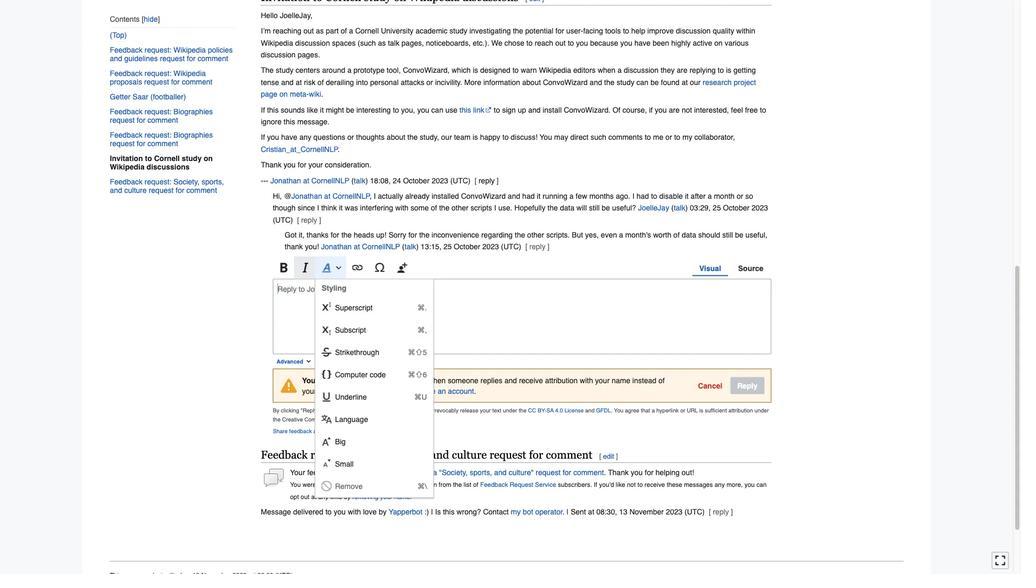 Task type: vqa. For each thing, say whether or not it's contained in the screenshot.
the and agree to irrevocably release your text under the CC BY-SA 4.0 License and GFDL
yes



Task type: locate. For each thing, give the bounding box(es) containing it.
it up hopefully at the top
[[537, 192, 541, 200]]

reply down bold ⌘b icon
[[278, 285, 297, 293]]

Reply to ‪Jonathan at CornellNLP‬ text field
[[273, 279, 771, 354]]

with up license
[[580, 376, 593, 385]]

on a "society, sports, and culture" request for comment link
[[391, 469, 604, 477]]

study up of
[[617, 78, 635, 86]]

be right might
[[346, 106, 355, 114]]

1 horizontal spatial when
[[598, 66, 616, 75]]

0 vertical spatial convowizard
[[543, 78, 588, 86]]

of right worth
[[674, 231, 680, 239]]

2 horizontal spatial october
[[723, 204, 750, 212]]

1 vertical spatial with
[[580, 376, 593, 385]]

0 vertical spatial feedback
[[289, 428, 312, 435]]

25 down inconvenience
[[444, 243, 452, 251]]

1 under from the left
[[503, 408, 517, 414]]

study inside the invitation to cornell study on wikipedia discussions
[[182, 154, 202, 162]]

cornell inside i'm reaching out as part of a cornell university academic study investigating the potential for user-facing tools to help improve discussion quality within wikipedia discussion spaces (such as talk pages, noticeboards, etc.). we chose to reach out to you because you have been highly active on various discussion pages.
[[355, 27, 379, 35]]

1 horizontal spatial agree
[[410, 408, 424, 414]]

receive up 'cc'
[[519, 376, 543, 385]]

are right if
[[669, 106, 680, 114]]

about inside the study centers around a prototype tool, convowizard, which is designed to warn wikipedia editors when a discussion they are replying to is getting tense and at risk of derailing into personal attacks or incivility. more information about convowizard and the study can be found at our
[[522, 78, 541, 86]]

0 horizontal spatial convowizard
[[461, 192, 506, 200]]

sports, down invitation to cornell study on wikipedia discussions link
[[202, 177, 224, 186]]

1 horizontal spatial not
[[627, 482, 636, 489]]

1 horizontal spatial |
[[567, 508, 569, 517]]

be down months
[[602, 204, 610, 212]]

0 vertical spatial culture
[[124, 186, 147, 194]]

⌘.
[[418, 303, 427, 312]]

account
[[448, 387, 474, 395]]

0 horizontal spatial culture
[[124, 186, 147, 194]]

0 horizontal spatial like
[[307, 106, 318, 114]]

can
[[637, 78, 649, 86], [432, 106, 444, 114], [372, 387, 384, 395], [757, 482, 767, 489]]

1 vertical spatial biographies
[[174, 130, 213, 139]]

2 vertical spatial with
[[348, 508, 361, 517]]

a inside got it, thanks for the heads up! sorry for the inconvenience regarding the other scripts. but yes, even a month's worth of data should still be useful, thank you!
[[619, 231, 623, 239]]

other left the scripts.
[[527, 231, 544, 239]]

is right the 'url'
[[700, 408, 704, 414]]

your left text
[[480, 408, 491, 414]]

to
[[382, 376, 390, 385]]

reply to ‪jonathan at cornellnlp‬
[[278, 285, 386, 293]]

of inside to be notified when someone replies and receive attribution with your name instead of your ip address, you can
[[659, 376, 665, 385]]

cornell inside the invitation to cornell study on wikipedia discussions
[[154, 154, 180, 162]]

hello
[[261, 11, 278, 19]]

2023 inside ) 03:29, 25 october 2023 (utc)
[[752, 204, 768, 212]]

i'm reaching out as part of a cornell university academic study investigating the potential for user-facing tools to help improve discussion quality within wikipedia discussion spaces (such as talk pages, noticeboards, etc.). we chose to reach out to you because you have been highly active on various discussion pages.
[[261, 27, 756, 59]]

for inside feedback request: society, sports, and culture request for comment link
[[176, 186, 184, 194]]

reply button down ) 03:29, 25 october 2023 (utc)
[[530, 243, 546, 251]]

study inside i'm reaching out as part of a cornell university academic study investigating the potential for user-facing tools to help improve discussion quality within wikipedia discussion spaces (such as talk pages, noticeboards, etc.). we chose to reach out to you because you have been highly active on various discussion pages.
[[450, 27, 468, 35]]

2 horizontal spatial about
[[522, 78, 541, 86]]

1 vertical spatial as
[[378, 38, 386, 47]]

feedback up randomly
[[307, 469, 338, 477]]

you are not logged in.
[[302, 376, 380, 385]]

0 vertical spatial feedback request: biographies request for comment
[[110, 107, 213, 124]]

can left found
[[637, 78, 649, 86]]

jonathan at cornellnlp ( talk ) 13:15, 25 october 2023 (utc) [ reply ]
[[321, 243, 550, 251]]

like inside subscribers. if you'd like not to receive these messages any more, you can opt out at any time by
[[616, 482, 626, 489]]

for inside feedback request: wikipedia policies and guidelines request for comment
[[187, 54, 196, 62]]

1 horizontal spatial cornell
[[355, 27, 379, 35]]

reply button for . | sent at  08:30, 13 november 2023 (utc)
[[713, 508, 729, 517]]

feedback inside the feedback request: society, sports, and culture request for comment
[[110, 177, 143, 186]]

convowizard up scripts
[[461, 192, 506, 200]]

convowizard inside , i actually already installed convowizard and had it running a few months ago. i had to disable it after a month or so though since i think it was interfering with some of the other scripts i use. hopefully the data will still be useful?
[[461, 192, 506, 200]]

if left you'd
[[594, 482, 598, 489]]

0 vertical spatial attribution
[[545, 376, 578, 385]]

contents hide
[[110, 15, 158, 23]]

of right instead on the bottom right of the page
[[659, 376, 665, 385]]

sa
[[547, 408, 554, 414]]

0 horizontal spatial thank
[[261, 161, 282, 169]]

1 vertical spatial my
[[511, 508, 521, 517]]

feedback request: society, sports, and culture request for comment link
[[110, 174, 234, 198]]

your
[[309, 161, 323, 169], [595, 376, 610, 385], [302, 387, 317, 395], [480, 408, 491, 414], [380, 494, 393, 501]]

1 horizontal spatial our
[[441, 133, 452, 142]]

to left "me"
[[645, 133, 651, 142]]

useful?
[[612, 204, 636, 212]]

with down actually at the left top of page
[[395, 204, 409, 212]]

other inside got it, thanks for the heads up! sorry for the inconvenience regarding the other scripts. but yes, even a month's worth of data should still be useful, thank you!
[[527, 231, 544, 239]]

name inside to be notified when someone replies and receive attribution with your name instead of your ip address, you can
[[612, 376, 631, 385]]

like right you'd
[[616, 482, 626, 489]]

.
[[321, 90, 323, 98], [338, 145, 340, 153], [474, 387, 476, 395], [611, 408, 613, 414], [604, 469, 606, 477], [410, 494, 412, 501], [563, 508, 565, 517]]

october inside ) 03:29, 25 october 2023 (utc)
[[723, 204, 750, 212]]

1 horizontal spatial other
[[527, 231, 544, 239]]

0 horizontal spatial sports,
[[202, 177, 224, 186]]

with
[[395, 204, 409, 212], [580, 376, 593, 385], [348, 508, 361, 517]]

0 vertical spatial out
[[304, 27, 314, 35]]

tools
[[605, 27, 621, 35]]

discussion inside the study centers around a prototype tool, convowizard, which is designed to warn wikipedia editors when a discussion they are replying to is getting tense and at risk of derailing into personal attacks or incivility. more information about convowizard and the study can be found at our
[[624, 66, 659, 75]]

0 horizontal spatial data
[[560, 204, 575, 212]]

2 horizontal spatial talk link
[[674, 204, 686, 212]]

policies
[[208, 45, 233, 54]]

,
[[370, 192, 372, 200]]

invitation to cornell study on wikipedia discussions
[[110, 154, 213, 171]]

operator
[[535, 508, 563, 517]]

08:30,
[[597, 508, 617, 517]]

for down 'cristian_at_cornellnlp' link
[[298, 161, 307, 169]]

it
[[320, 106, 324, 114], [537, 192, 541, 200], [685, 192, 689, 200], [339, 204, 343, 212]]

direct
[[571, 133, 589, 142]]

2 agree from the left
[[410, 408, 424, 414]]

a inside i'm reaching out as part of a cornell university academic study investigating the potential for user-facing tools to help improve discussion quality within wikipedia discussion spaces (such as talk pages, noticeboards, etc.). we chose to reach out to you because you have been highly active on various discussion pages.
[[349, 27, 353, 35]]

request
[[510, 482, 534, 489]]

to
[[623, 27, 629, 35], [527, 38, 533, 47], [568, 38, 574, 47], [513, 66, 519, 75], [718, 66, 724, 75], [393, 106, 399, 114], [494, 106, 500, 114], [760, 106, 766, 114], [503, 133, 509, 142], [645, 133, 651, 142], [674, 133, 681, 142], [145, 154, 152, 162], [651, 192, 658, 200], [299, 285, 305, 293], [349, 408, 353, 414], [425, 408, 430, 414], [371, 482, 377, 489], [638, 482, 643, 489], [326, 508, 332, 517]]

getter saar (footballer)
[[110, 92, 186, 101]]

1 vertical spatial )
[[686, 204, 688, 212]]

0 horizontal spatial receive
[[378, 482, 399, 489]]

other
[[452, 204, 469, 212], [527, 231, 544, 239]]

to left "sign"
[[494, 106, 500, 114]]

( down the sorry
[[402, 243, 405, 251]]

attribution up 4.0
[[545, 376, 578, 385]]

receive inside subscribers. if you'd like not to receive these messages any more, you can opt out at any time by
[[645, 482, 665, 489]]

1 had from the left
[[523, 192, 535, 200]]

1 vertical spatial society,
[[353, 448, 392, 461]]

0 vertical spatial biographies
[[174, 107, 213, 116]]

for inside feedback request: wikipedia proposals request for comment
[[171, 77, 180, 86]]

0 vertical spatial any
[[299, 133, 311, 142]]

1 vertical spatial october
[[723, 204, 750, 212]]

you
[[540, 133, 552, 142], [302, 376, 316, 385], [614, 408, 624, 414], [290, 482, 301, 489]]

at left "risk"
[[296, 78, 302, 86]]

of inside got it, thanks for the heads up! sorry for the inconvenience regarding the other scripts. but yes, even a month's worth of data should still be useful, thank you!
[[674, 231, 680, 239]]

2 under from the left
[[755, 408, 769, 414]]

you down user-
[[576, 38, 588, 47]]

1 vertical spatial not
[[331, 376, 343, 385]]

1 vertical spatial attribution
[[729, 408, 753, 414]]

0 vertical spatial cornell
[[355, 27, 379, 35]]

october
[[403, 176, 430, 185], [723, 204, 750, 212], [454, 243, 481, 251]]

request: inside feedback request: wikipedia proposals request for comment
[[145, 69, 172, 77]]

more
[[465, 78, 481, 86]]

18:08,
[[370, 176, 391, 185]]

reply inside button
[[738, 382, 758, 390]]

consideration.
[[325, 161, 372, 169]]

1 feedback request: biographies request for comment from the top
[[110, 107, 213, 124]]

when inside the study centers around a prototype tool, convowizard, which is designed to warn wikipedia editors when a discussion they are replying to is getting tense and at risk of derailing into personal attacks or incivility. more information about convowizard and the study can be found at our
[[598, 66, 616, 75]]

0 horizontal spatial when
[[428, 376, 446, 385]]

or inside the study centers around a prototype tool, convowizard, which is designed to warn wikipedia editors when a discussion they are replying to is getting tense and at risk of derailing into personal attacks or incivility. more information about convowizard and the study can be found at our
[[427, 78, 433, 86]]

request: down guidelines
[[145, 69, 172, 77]]

share feedback about this feature link
[[273, 428, 357, 435]]

to up language at the left bottom
[[349, 408, 353, 414]]

receive
[[519, 376, 543, 385], [378, 482, 399, 489], [645, 482, 665, 489]]

1 vertical spatial any
[[715, 482, 725, 489]]

talk link down the sorry
[[405, 243, 416, 251]]

with left love
[[348, 508, 361, 517]]

agree left that
[[625, 408, 640, 414]]

link ⌘k image
[[352, 257, 363, 279]]

personal
[[370, 78, 399, 86]]

computer code
[[335, 370, 386, 379]]

2 vertical spatial our
[[355, 408, 363, 414]]

0 horizontal spatial our
[[355, 408, 363, 414]]

and inside to be notified when someone replies and receive attribution with your name instead of your ip address, you can
[[505, 376, 517, 385]]

you down time
[[334, 508, 346, 517]]

2 horizontal spatial agree
[[625, 408, 640, 414]]

installed
[[432, 192, 459, 200]]

removing your name link
[[353, 494, 410, 501]]

not up address,
[[331, 376, 343, 385]]

0 vertical spatial like
[[307, 106, 318, 114]]

out inside subscribers. if you'd like not to receive these messages any more, you can opt out at any time by
[[301, 494, 310, 501]]

2 feedback request: biographies request for comment from the top
[[110, 130, 213, 148]]

can inside subscribers. if you'd like not to receive these messages any more, you can opt out at any time by
[[757, 482, 767, 489]]

2 had from the left
[[637, 192, 649, 200]]

comment down (footballer)
[[148, 116, 178, 124]]

0 vertical spatial reply
[[278, 285, 297, 293]]

if this sounds like it might be interesting to you, you can use this link
[[261, 106, 485, 114]]

on inside research project page on meta-wiki
[[280, 90, 288, 98]]

user-
[[566, 27, 583, 35]]

wikipedia inside i'm reaching out as part of a cornell university academic study investigating the potential for user-facing tools to help improve discussion quality within wikipedia discussion spaces (such as talk pages, noticeboards, etc.). we chose to reach out to you because you have been highly active on various discussion pages.
[[261, 38, 293, 47]]

cornell up feedback request: society, sports, and culture request for comment link
[[154, 154, 180, 162]]

have up 'cristian_at_cornellnlp' link
[[281, 133, 297, 142]]

a up spaces on the left of page
[[349, 27, 353, 35]]

comment up getter saar (footballer) link
[[182, 77, 213, 86]]

0 horizontal spatial feedback request: society, sports, and culture request for comment
[[110, 177, 224, 194]]

1 horizontal spatial had
[[637, 192, 649, 200]]

[
[[475, 176, 477, 185], [297, 216, 299, 224], [526, 243, 528, 251], [600, 452, 602, 460], [709, 508, 711, 517]]

society, up requested
[[353, 448, 392, 461]]

is inside . you agree that a hyperlink or url is sufficient attribution under the creative commons license.
[[700, 408, 704, 414]]

of right "list"
[[473, 482, 479, 489]]

when inside to be notified when someone replies and receive attribution with your name instead of your ip address, you can
[[428, 376, 446, 385]]

0 horizontal spatial not
[[331, 376, 343, 385]]

data inside , i actually already installed convowizard and had it running a few months ago. i had to disable it after a month or so though since i think it was interfering with some of the other scripts i use. hopefully the data will still be useful?
[[560, 204, 575, 212]]

your down 'cristian_at_cornellnlp' link
[[309, 161, 323, 169]]

you'd
[[599, 482, 614, 489]]

. inside if you have any questions or thoughts about the study, our team is happy to discuss! you may direct such comments to me or to my collaborator, cristian_at_cornellnlp .
[[338, 145, 340, 153]]

on right discussions
[[204, 154, 213, 162]]

, i actually already installed convowizard and had it running a few months ago. i had to disable it after a month or so though since i think it was interfering with some of the other scripts i use. hopefully the data will still be useful?
[[273, 192, 754, 212]]

like for it
[[307, 106, 318, 114]]

the left study,
[[408, 133, 418, 142]]

a right that
[[652, 408, 655, 414]]

my left collaborator, on the right of page
[[683, 133, 693, 142]]

1 vertical spatial convowizard
[[461, 192, 506, 200]]

other inside , i actually already installed convowizard and had it running a few months ago. i had to disable it after a month or so though since i think it was interfering with some of the other scripts i use. hopefully the data will still be useful?
[[452, 204, 469, 212]]

wikipedia down (top) link at the left of page
[[174, 45, 206, 54]]

2 vertical spatial not
[[627, 482, 636, 489]]

2 vertical spatial talk link
[[405, 243, 416, 251]]

1 horizontal spatial talk link
[[405, 243, 416, 251]]

0 horizontal spatial (
[[352, 176, 354, 185]]

1 horizontal spatial attribution
[[729, 408, 753, 414]]

if inside if you have any questions or thoughts about the study, our team is happy to discuss! you may direct such comments to me or to my collaborator, cristian_at_cornellnlp .
[[261, 133, 265, 142]]

2 vertical spatial about
[[314, 428, 328, 435]]

wikipedia inside feedback request: wikipedia policies and guidelines request for comment
[[174, 45, 206, 54]]

risk
[[304, 78, 316, 86]]

cornellnlp up the was
[[333, 192, 370, 200]]

tool,
[[387, 66, 401, 75]]

|
[[431, 508, 433, 517], [567, 508, 569, 517]]

⌘\
[[418, 482, 427, 491]]

reply button for ) 18:08, 24 october 2023 (utc)
[[479, 176, 495, 185]]

our inside the study centers around a prototype tool, convowizard, which is designed to warn wikipedia editors when a discussion they are replying to is getting tense and at risk of derailing into personal attacks or incivility. more information about convowizard and the study can be found at our
[[690, 78, 701, 86]]

0 horizontal spatial any
[[299, 133, 311, 142]]

1 vertical spatial data
[[682, 231, 697, 239]]

receive inside to be notified when someone replies and receive attribution with your name instead of your ip address, you can
[[519, 376, 543, 385]]

1 vertical spatial feedback request: biographies request for comment
[[110, 130, 213, 148]]

0 vertical spatial still
[[589, 204, 600, 212]]

under
[[503, 408, 517, 414], [755, 408, 769, 414]]

1 vertical spatial jonathan at cornellnlp link
[[292, 192, 370, 200]]

1 | from the left
[[431, 508, 433, 517]]

still right should
[[723, 231, 733, 239]]

jonathan at cornellnlp link down thank you for your consideration.
[[270, 176, 349, 185]]

still inside , i actually already installed convowizard and had it running a few months ago. i had to disable it after a month or so though since i think it was interfering with some of the other scripts i use. hopefully the data will still be useful?
[[589, 204, 600, 212]]

discussions
[[147, 162, 190, 171]]

3 agree from the left
[[625, 408, 640, 414]]

0 vertical spatial when
[[598, 66, 616, 75]]

the inside . you agree that a hyperlink or url is sufficient attribution under the creative commons license.
[[273, 417, 281, 423]]

0 vertical spatial as
[[316, 27, 324, 35]]

0 horizontal spatial cornell
[[154, 154, 180, 162]]

to left warn
[[513, 66, 519, 75]]

our left team
[[441, 133, 452, 142]]

you inside if you have any questions or thoughts about the study, our team is happy to discuss! you may direct such comments to me or to my collaborator, cristian_at_cornellnlp .
[[540, 133, 552, 142]]

this inside to sign up and install convowizard. of course, if you are not interested, feel free to ignore this message.
[[284, 117, 295, 126]]

feedback inside feedback request: wikipedia proposals request for comment
[[110, 69, 143, 77]]

on a "society, sports, and culture" request for comment . thank you for helping out!
[[421, 469, 694, 477]]

comment inside feedback request: wikipedia proposals request for comment
[[182, 77, 213, 86]]

2 horizontal spatial not
[[682, 106, 692, 114]]

1 vertical spatial still
[[723, 231, 733, 239]]

2 vertical spatial jonathan
[[321, 243, 352, 251]]

prototype
[[354, 66, 385, 75]]

convowizard down editors
[[543, 78, 588, 86]]

0 vertical spatial talk link
[[354, 176, 366, 185]]

24
[[393, 176, 401, 185]]

0 horizontal spatial agree
[[333, 408, 347, 414]]

a up the invitation
[[433, 469, 437, 477]]

) left 03:29,
[[686, 204, 688, 212]]

receive down helping
[[645, 482, 665, 489]]

the inside if you have any questions or thoughts about the study, our team is happy to discuss! you may direct such comments to me or to my collaborator, cristian_at_cornellnlp .
[[408, 133, 418, 142]]

1 vertical spatial (
[[672, 204, 674, 212]]

this left ⌘\
[[400, 482, 410, 489]]

time
[[330, 494, 342, 501]]

clicking
[[281, 408, 299, 414]]

feedback request: biographies request for comment link down (footballer)
[[110, 104, 234, 127]]

is left getting
[[726, 66, 732, 75]]

1 - from the left
[[261, 176, 263, 185]]

already
[[405, 192, 430, 200]]

bold ⌘b image
[[279, 257, 289, 279]]

are up ip
[[318, 376, 329, 385]]

feedback request: biographies request for comment up the invitation to cornell study on wikipedia discussions
[[110, 130, 213, 148]]

at right sent
[[588, 508, 595, 517]]

big button
[[315, 431, 434, 453]]

⌘⇧5
[[408, 348, 427, 357]]

it left might
[[320, 106, 324, 114]]

1 vertical spatial name
[[394, 494, 410, 501]]

with inside , i actually already installed convowizard and had it running a few months ago. i had to disable it after a month or so though since i think it was interfering with some of the other scripts i use. hopefully the data will still be useful?
[[395, 204, 409, 212]]

questions
[[314, 133, 345, 142]]

feedback request: wikipedia proposals request for comment link
[[110, 66, 234, 89]]

0 vertical spatial jonathan at cornellnlp link
[[270, 176, 349, 185]]

to down user-
[[568, 38, 574, 47]]

0 horizontal spatial reply
[[278, 285, 297, 293]]

sports, up you were randomly selected to receive this invitation from the list of feedback request service
[[395, 448, 428, 461]]

month
[[714, 192, 735, 200]]

2 vertical spatial any
[[318, 494, 329, 501]]

0 horizontal spatial 25
[[444, 243, 452, 251]]

edit
[[603, 452, 614, 460]]

0 vertical spatial name
[[612, 376, 631, 385]]

request inside feedback request: wikipedia policies and guidelines request for comment
[[160, 54, 185, 62]]

1 horizontal spatial by
[[379, 508, 387, 517]]

] down the scripts.
[[548, 243, 550, 251]]

0 horizontal spatial have
[[281, 133, 297, 142]]

1 vertical spatial when
[[428, 376, 446, 385]]

project
[[734, 78, 756, 86]]

link
[[473, 106, 485, 114]]

0 horizontal spatial other
[[452, 204, 469, 212]]

1 horizontal spatial still
[[723, 231, 733, 239]]

feedback for 'feedback request: wikipedia proposals request for comment' 'link'
[[110, 69, 143, 77]]

scripts
[[471, 204, 492, 212]]

) left 13:15,
[[416, 243, 419, 251]]

request: inside feedback request: society, sports, and culture request for comment link
[[145, 177, 172, 186]]

these
[[667, 482, 683, 489]]

bot
[[523, 508, 533, 517]]

to inside subscribers. if you'd like not to receive these messages any more, you can opt out at any time by
[[638, 482, 643, 489]]

of
[[613, 106, 621, 114]]

society, inside the feedback request: society, sports, and culture request for comment
[[174, 177, 200, 186]]

1 horizontal spatial convowizard
[[543, 78, 588, 86]]

reach
[[535, 38, 554, 47]]

0 vertical spatial sports,
[[202, 177, 224, 186]]

should
[[699, 231, 721, 239]]

october down month
[[723, 204, 750, 212]]

because
[[590, 38, 619, 47]]

1 vertical spatial have
[[281, 133, 297, 142]]

reply button for ) 13:15, 25 october 2023 (utc)
[[530, 243, 546, 251]]

was
[[345, 204, 358, 212]]

you inside . you agree that a hyperlink or url is sufficient attribution under the creative commons license.
[[614, 408, 624, 414]]

agree down ⌘u
[[410, 408, 424, 414]]

cornellnlp up hi, @ jonathan at cornellnlp
[[311, 176, 349, 185]]

1 horizontal spatial 25
[[713, 204, 721, 212]]

like
[[307, 106, 318, 114], [616, 482, 626, 489]]

and left gfdl link
[[586, 408, 595, 414]]

"reply",
[[301, 408, 321, 414]]

biographies
[[174, 107, 213, 116], [174, 130, 213, 139]]

culture up '"society,'
[[452, 448, 487, 461]]

receive up the removing your name .
[[378, 482, 399, 489]]

1 horizontal spatial receive
[[519, 376, 543, 385]]

be inside , i actually already installed convowizard and had it running a few months ago. i had to disable it after a month or so though since i think it was interfering with some of the other scripts i use. hopefully the data will still be useful?
[[602, 204, 610, 212]]

you inside if you have any questions or thoughts about the study, our team is happy to discuss! you may direct such comments to me or to my collaborator, cristian_at_cornellnlp .
[[267, 133, 279, 142]]

0 vertical spatial by
[[344, 494, 351, 501]]

study right the the
[[276, 66, 294, 75]]

or inside . you agree that a hyperlink or url is sufficient attribution under the creative commons license.
[[681, 408, 686, 414]]

my
[[683, 133, 693, 142], [511, 508, 521, 517]]

are inside to sign up and install convowizard. of course, if you are not interested, feel free to ignore this message.
[[669, 106, 680, 114]]

1 vertical spatial thank
[[608, 469, 629, 477]]

2 vertical spatial october
[[454, 243, 481, 251]]

0 vertical spatial jonathan
[[270, 176, 301, 185]]

for down discussions
[[176, 186, 184, 194]]

1 vertical spatial other
[[527, 231, 544, 239]]

gfdl link
[[596, 408, 611, 414]]

jonathan at cornellnlp link for -
[[270, 176, 349, 185]]

reply button
[[479, 176, 495, 185], [301, 216, 317, 224], [530, 243, 546, 251], [713, 508, 729, 517]]

0 horizontal spatial |
[[431, 508, 433, 517]]

had
[[523, 192, 535, 200], [637, 192, 649, 200]]

0 vertical spatial our
[[690, 78, 701, 86]]

name up yapperbot link on the bottom left
[[394, 494, 410, 501]]

as left part
[[316, 27, 324, 35]]

reply for reply to ‪jonathan at cornellnlp‬
[[278, 285, 297, 293]]

on inside i'm reaching out as part of a cornell university academic study investigating the potential for user-facing tools to help improve discussion quality within wikipedia discussion spaces (such as talk pages, noticeboards, etc.). we chose to reach out to you because you have been highly active on various discussion pages.
[[715, 38, 723, 47]]

out right opt
[[301, 494, 310, 501]]

reply button down more,
[[713, 508, 729, 517]]

invitation
[[110, 154, 143, 162]]

0 vertical spatial )
[[366, 176, 368, 185]]

study up feedback request: society, sports, and culture request for comment link
[[182, 154, 202, 162]]



Task type: describe. For each thing, give the bounding box(es) containing it.
feedback for first feedback request: biographies request for comment 'link'
[[110, 107, 143, 116]]

getter saar (footballer) link
[[110, 89, 234, 104]]

0 horizontal spatial about
[[314, 428, 328, 435]]

jonathan at cornellnlp link for at
[[321, 243, 400, 251]]

attribution inside . you agree that a hyperlink or url is sufficient attribution under the creative commons license.
[[729, 408, 753, 414]]

1 horizontal spatial feedback request: society, sports, and culture request for comment
[[261, 448, 593, 461]]

the inside i'm reaching out as part of a cornell university academic study investigating the potential for user-facing tools to help improve discussion quality within wikipedia discussion spaces (such as talk pages, noticeboards, etc.). we chose to reach out to you because you have been highly active on various discussion pages.
[[513, 27, 523, 35]]

2 | from the left
[[567, 508, 569, 517]]

at right ‪jonathan
[[340, 285, 346, 293]]

message delivered to you with love by yapperbot :) | is this wrong? contact my bot operator . | sent at  08:30, 13 november 2023 (utc) [ reply ]
[[261, 508, 733, 517]]

[ up scripts
[[475, 176, 477, 185]]

2 biographies from the top
[[174, 130, 213, 139]]

url
[[687, 408, 698, 414]]

culture inside the feedback request: society, sports, and culture request for comment
[[124, 186, 147, 194]]

discussion up the active in the right of the page
[[676, 27, 711, 35]]

research project page on meta-wiki link
[[261, 78, 756, 98]]

this right is
[[443, 508, 455, 517]]

a down because on the top of the page
[[618, 66, 622, 75]]

you down 'cristian_at_cornellnlp' link
[[284, 161, 296, 169]]

this up big
[[329, 428, 338, 435]]

at right requested
[[382, 469, 389, 477]]

source
[[738, 264, 764, 273]]

1 vertical spatial 25
[[444, 243, 452, 251]]

can inside to be notified when someone replies and receive attribution with your name instead of your ip address, you can
[[372, 387, 384, 395]]

feedback for feedback request: society, sports, and culture request for comment link
[[110, 177, 143, 186]]

(utc) inside ) 03:29, 25 october 2023 (utc)
[[273, 216, 293, 224]]

might
[[326, 106, 344, 114]]

13
[[619, 508, 628, 517]]

be inside the study centers around a prototype tool, convowizard, which is designed to warn wikipedia editors when a discussion they are replying to is getting tense and at risk of derailing into personal attacks or incivility. more information about convowizard and the study can be found at our
[[651, 78, 659, 86]]

to up research
[[718, 66, 724, 75]]

a inside . you agree that a hyperlink or url is sufficient attribution under the creative commons license.
[[652, 408, 655, 414]]

1 horizontal spatial )
[[416, 243, 419, 251]]

we
[[492, 38, 503, 47]]

wikipedia inside the study centers around a prototype tool, convowizard, which is designed to warn wikipedia editors when a discussion they are replying to is getting tense and at risk of derailing into personal attacks or incivility. more information about convowizard and the study can be found at our
[[539, 66, 571, 75]]

page
[[261, 90, 278, 98]]

. left sent
[[563, 508, 565, 517]]

to up removing your name link at the left bottom of the page
[[371, 482, 377, 489]]

create
[[415, 387, 436, 395]]

. down "someone"
[[474, 387, 476, 395]]

it left the was
[[339, 204, 343, 212]]

of inside i'm reaching out as part of a cornell university academic study investigating the potential for user-facing tools to help improve discussion quality within wikipedia discussion spaces (such as talk pages, noticeboards, etc.). we chose to reach out to you because you have been highly active on various discussion pages.
[[341, 27, 347, 35]]

0 horizontal spatial with
[[348, 508, 361, 517]]

) 03:29, 25 october 2023 (utc)
[[273, 204, 768, 224]]

from
[[439, 482, 452, 489]]

and inside feedback request: wikipedia policies and guidelines request for comment
[[110, 54, 122, 62]]

i left use. at the top of page
[[494, 204, 496, 212]]

to left reach
[[527, 38, 533, 47]]

the up 13:15,
[[419, 231, 430, 239]]

for up "culture""
[[529, 448, 543, 461]]

for down 'saar'
[[137, 116, 145, 124]]

cc by-sa 4.0 license link
[[528, 408, 584, 414]]

irrevocably
[[432, 408, 459, 414]]

for inside i'm reaching out as part of a cornell university academic study investigating the potential for user-facing tools to help improve discussion quality within wikipedia discussion spaces (such as talk pages, noticeboards, etc.). we chose to reach out to you because you have been highly active on various discussion pages.
[[556, 27, 564, 35]]

you!
[[305, 243, 319, 251]]

comment up subscribers.
[[574, 469, 604, 477]]

feedback request service link
[[480, 482, 556, 489]]

not inside to sign up and install convowizard. of course, if you are not interested, feel free to ignore this message.
[[682, 106, 692, 114]]

] down more,
[[731, 508, 733, 517]]

me
[[653, 133, 664, 142]]

selected
[[346, 482, 370, 489]]

this up ignore
[[267, 106, 279, 114]]

0 horizontal spatial my
[[511, 508, 521, 517]]

1 vertical spatial sports,
[[395, 448, 428, 461]]

[ left edit link
[[600, 452, 602, 460]]

hyperlink
[[657, 408, 679, 414]]

request: inside feedback request: wikipedia policies and guidelines request for comment
[[145, 45, 172, 54]]

still inside got it, thanks for the heads up! sorry for the inconvenience regarding the other scripts. but yes, even a month's worth of data should still be useful, thank you!
[[723, 231, 733, 239]]

and down notified
[[399, 408, 408, 414]]

feedback down on a "society, sports, and culture" request for comment link
[[480, 482, 508, 489]]

by-
[[538, 408, 547, 414]]

sufficient
[[705, 408, 727, 414]]

install
[[543, 106, 562, 114]]

talk link for ---
[[354, 176, 366, 185]]

request: down (footballer)
[[145, 107, 172, 116]]

talk down "disable"
[[674, 204, 686, 212]]

with inside to be notified when someone replies and receive attribution with your name instead of your ip address, you can
[[580, 376, 593, 385]]

they
[[661, 66, 675, 75]]

and up meta-
[[281, 78, 294, 86]]

getter
[[110, 92, 131, 101]]

invitation to cornell study on wikipedia discussions link
[[110, 151, 242, 174]]

the down running
[[548, 204, 558, 212]]

to right "me"
[[674, 133, 681, 142]]

the down ) 03:29, 25 october 2023 (utc)
[[515, 231, 525, 239]]

be inside got it, thanks for the heads up! sorry for the inconvenience regarding the other scripts. but yes, even a month's worth of data should still be useful, thank you!
[[735, 231, 744, 239]]

1 horizontal spatial as
[[378, 38, 386, 47]]

for left helping
[[645, 469, 654, 477]]

reply up scripts
[[479, 176, 495, 185]]

1 vertical spatial jonathan
[[292, 192, 322, 200]]

and inside feedback request: society, sports, and culture request for comment link
[[110, 186, 122, 194]]

contact
[[483, 508, 509, 517]]

text
[[493, 408, 502, 414]]

study,
[[420, 133, 439, 142]]

request up service
[[536, 469, 561, 477]]

academic
[[416, 27, 448, 35]]

happy
[[480, 133, 501, 142]]

0 horizontal spatial october
[[403, 176, 430, 185]]

of inside , i actually already installed convowizard and had it running a few months ago. i had to disable it after a month or so though since i think it was interfering with some of the other scripts i use. hopefully the data will still be useful?
[[431, 204, 437, 212]]

data inside got it, thanks for the heads up! sorry for the inconvenience regarding the other scripts. but yes, even a month's worth of data should still be useful, thank you!
[[682, 231, 697, 239]]

feedback for feedback request: wikipedia policies and guidelines request for comment 'link'
[[110, 45, 143, 54]]

you right you,
[[417, 106, 429, 114]]

talk link for got it, thanks for the heads up! sorry for the inconvenience regarding the other scripts. but yes, even a month's worth of data should still be useful, thank you!
[[405, 243, 416, 251]]

to left you,
[[393, 106, 399, 114]]

agree inside . you agree that a hyperlink or url is sufficient attribution under the creative commons license.
[[625, 408, 640, 414]]

months
[[590, 192, 614, 200]]

at inside subscribers. if you'd like not to receive these messages any more, you can opt out at any time by
[[311, 494, 317, 501]]

our inside if you have any questions or thoughts about the study, our team is happy to discuss! you may direct such comments to me or to my collaborator, cristian_at_cornellnlp .
[[441, 133, 452, 142]]

. up you'd
[[604, 469, 606, 477]]

tense
[[261, 78, 279, 86]]

at up think
[[324, 192, 331, 200]]

. up yapperbot
[[410, 494, 412, 501]]

and down editors
[[590, 78, 602, 86]]

cornellnlp‬
[[348, 285, 386, 293]]

facing
[[583, 27, 603, 35]]

request: up the invitation to cornell study on wikipedia discussions
[[145, 130, 172, 139]]

randomly
[[318, 482, 344, 489]]

talk down consideration.
[[354, 176, 366, 185]]

request inside feedback request: wikipedia proposals request for comment
[[144, 77, 169, 86]]

1 vertical spatial talk link
[[674, 204, 686, 212]]

at down heads
[[354, 243, 360, 251]]

(footballer)
[[150, 92, 186, 101]]

after
[[691, 192, 706, 200]]

⌘,
[[418, 326, 427, 334]]

wikipedia inside feedback request: wikipedia proposals request for comment
[[174, 69, 206, 77]]

2 vertical spatial are
[[318, 376, 329, 385]]

designed
[[480, 66, 511, 75]]

at right found
[[682, 78, 688, 86]]

computer
[[335, 370, 368, 379]]

reply down more,
[[713, 508, 729, 517]]

to down ⌘u
[[425, 408, 430, 414]]

if you have any questions or thoughts about the study, our team is happy to discuss! you may direct such comments to me or to my collaborator, cristian_at_cornellnlp .
[[261, 133, 735, 153]]

the inside the study centers around a prototype tool, convowizard, which is designed to warn wikipedia editors when a discussion they are replying to is getting tense and at risk of derailing into personal attacks or incivility. more information about convowizard and the study can be found at our
[[604, 78, 615, 86]]

regarding
[[481, 231, 513, 239]]

2 vertical spatial sports,
[[470, 469, 492, 477]]

0 vertical spatial (
[[352, 176, 354, 185]]

1 feedback request: biographies request for comment link from the top
[[110, 104, 234, 127]]

any inside if you have any questions or thoughts about the study, our team is happy to discuss! you may direct such comments to me or to my collaborator, cristian_at_cornellnlp .
[[299, 133, 311, 142]]

have inside i'm reaching out as part of a cornell university academic study investigating the potential for user-facing tools to help improve discussion quality within wikipedia discussion spaces (such as talk pages, noticeboards, etc.). we chose to reach out to you because you have been highly active on various discussion pages.
[[635, 38, 651, 47]]

you up commons
[[322, 408, 331, 414]]

2 horizontal spatial any
[[715, 482, 725, 489]]

can left use
[[432, 106, 444, 114]]

a up derailing
[[347, 66, 352, 75]]

or inside , i actually already installed convowizard and had it running a few months ago. i had to disable it after a month or so though since i think it was interfering with some of the other scripts i use. hopefully the data will still be useful?
[[737, 192, 744, 200]]

the left 'cc'
[[519, 408, 527, 414]]

if for if this sounds like it might be interesting to you, you can use this link
[[261, 106, 265, 114]]

and inside to sign up and install convowizard. of course, if you are not interested, feel free to ignore this message.
[[528, 106, 541, 114]]

up!
[[376, 231, 387, 239]]

if for if you have any questions or thoughts about the study, our team is happy to discuss! you may direct such comments to me or to my collaborator, cristian_at_cornellnlp .
[[261, 133, 265, 142]]

1 horizontal spatial october
[[454, 243, 481, 251]]

course,
[[623, 106, 647, 114]]

i right ,
[[374, 192, 376, 200]]

(utc) up installed
[[450, 176, 471, 185]]

hello joellejay,
[[261, 11, 313, 19]]

wrong?
[[457, 508, 481, 517]]

attribution inside to be notified when someone replies and receive attribution with your name instead of your ip address, you can
[[545, 376, 578, 385]]

create an account link
[[415, 387, 474, 395]]

⌘u
[[414, 393, 427, 401]]

can inside the study centers around a prototype tool, convowizard, which is designed to warn wikipedia editors when a discussion they are replying to is getting tense and at risk of derailing into personal attacks or incivility. more information about convowizard and the study can be found at our
[[637, 78, 649, 86]]

2 - from the left
[[263, 176, 266, 185]]

for up "invitation"
[[137, 139, 145, 148]]

a right the "after" on the right
[[708, 192, 712, 200]]

or left thoughts
[[347, 133, 354, 142]]

sports, inside the feedback request: society, sports, and culture request for comment
[[202, 177, 224, 186]]

[ down since
[[297, 216, 299, 224]]

] right edit link
[[616, 452, 618, 460]]

got
[[285, 231, 297, 239]]

special character image
[[374, 257, 385, 279]]

for right thanks
[[331, 231, 339, 239]]

) inside ) 03:29, 25 october 2023 (utc)
[[686, 204, 688, 212]]

advanced
[[277, 358, 303, 365]]

under inside . you agree that a hyperlink or url is sufficient attribution under the creative commons license.
[[755, 408, 769, 414]]

meta-
[[290, 90, 309, 98]]

feedback request: wikipedia policies and guidelines request for comment
[[110, 45, 233, 62]]

mention a user image
[[397, 257, 407, 279]]

sign
[[502, 106, 516, 114]]

if inside subscribers. if you'd like not to receive these messages any more, you can opt out at any time by
[[594, 482, 598, 489]]

team
[[454, 133, 471, 142]]

0 vertical spatial cornellnlp
[[311, 176, 349, 185]]

comment up the invitation to cornell study on wikipedia discussions
[[148, 139, 178, 148]]

cristian_at_cornellnlp
[[261, 145, 338, 153]]

1 vertical spatial cornellnlp
[[333, 192, 370, 200]]

saar
[[133, 92, 148, 101]]

the left heads
[[342, 231, 352, 239]]

convowizard,
[[403, 66, 450, 75]]

is down small
[[340, 469, 345, 477]]

1 vertical spatial by
[[379, 508, 387, 517]]

spaces
[[332, 38, 356, 47]]

feedback for your
[[307, 469, 338, 477]]

about inside if you have any questions or thoughts about the study, our team is happy to discuss! you may direct such comments to me or to my collaborator, cristian_at_cornellnlp .
[[387, 133, 405, 142]]

comment inside the feedback request: society, sports, and culture request for comment
[[186, 186, 217, 194]]

1 horizontal spatial culture
[[452, 448, 487, 461]]

(utc) down the regarding at top
[[501, 243, 521, 251]]

. inside . you agree that a hyperlink or url is sufficient attribution under the creative commons license.
[[611, 408, 613, 414]]

. you agree that a hyperlink or url is sufficient attribution under the creative commons license.
[[273, 408, 769, 423]]

to right happy
[[503, 133, 509, 142]]

1 vertical spatial out
[[556, 38, 566, 47]]

joellejay link
[[638, 204, 670, 212]]

0 horizontal spatial as
[[316, 27, 324, 35]]

attacks
[[401, 78, 425, 86]]

to left ‪jonathan
[[299, 285, 305, 293]]

request up on a "society, sports, and culture" request for comment link
[[490, 448, 526, 461]]

like for not
[[616, 482, 626, 489]]

wikipedia inside the invitation to cornell study on wikipedia discussions
[[110, 162, 145, 171]]

2 feedback request: biographies request for comment link from the top
[[110, 127, 234, 151]]

1 agree from the left
[[333, 408, 347, 414]]

sounds
[[281, 106, 305, 114]]

you inside subscribers. if you'd like not to receive these messages any more, you can opt out at any time by
[[745, 482, 755, 489]]

you down advanced button
[[302, 376, 316, 385]]

to inside , i actually already installed convowizard and had it running a few months ago. i had to disable it after a month or so though since i think it was interfering with some of the other scripts i use. hopefully the data will still be useful?
[[651, 192, 658, 200]]

found
[[661, 78, 680, 86]]

i left think
[[317, 204, 319, 212]]

1 horizontal spatial (
[[402, 243, 405, 251]]

been
[[653, 38, 669, 47]]

feedback for 1st feedback request: biographies request for comment 'link' from the bottom
[[110, 130, 143, 139]]

25 inside ) 03:29, 25 october 2023 (utc)
[[713, 204, 721, 212]]

fullscreen image
[[995, 556, 1006, 566]]

remove
[[335, 482, 363, 491]]

request: down big
[[311, 448, 351, 461]]

have inside if you have any questions or thoughts about the study, our team is happy to discuss! you may direct such comments to me or to my collaborator, cristian_at_cornellnlp .
[[281, 133, 297, 142]]

you up opt
[[290, 482, 301, 489]]

1 biographies from the top
[[174, 107, 213, 116]]

you inside to be notified when someone replies and receive attribution with your name instead of your ip address, you can
[[358, 387, 370, 395]]

reply for reply
[[738, 382, 758, 390]]

2023 down these
[[666, 508, 683, 517]]

delivered
[[293, 508, 323, 517]]

comment up on a "society, sports, and culture" request for comment . thank you for helping out!
[[546, 448, 593, 461]]

your right removing
[[380, 494, 393, 501]]

big
[[335, 437, 346, 446]]

and up '"society,'
[[431, 448, 449, 461]]

reply down ) 03:29, 25 october 2023 (utc)
[[530, 243, 546, 251]]

to sign up and install convowizard. of course, if you are not interested, feel free to ignore this message.
[[261, 106, 766, 126]]

(such
[[358, 38, 376, 47]]

around
[[322, 66, 345, 75]]

your
[[290, 469, 305, 477]]

are inside the study centers around a prototype tool, convowizard, which is designed to warn wikipedia editors when a discussion they are replying to is getting tense and at risk of derailing into personal attacks or incivility. more information about convowizard and the study can be found at our
[[677, 66, 688, 75]]

1 horizontal spatial society,
[[353, 448, 392, 461]]

of inside the study centers around a prototype tool, convowizard, which is designed to warn wikipedia editors when a discussion they are replying to is getting tense and at risk of derailing into personal attacks or incivility. more information about convowizard and the study can be found at our
[[318, 78, 324, 86]]

by inside subscribers. if you'd like not to receive these messages any more, you can opt out at any time by
[[344, 494, 351, 501]]

convowizard inside the study centers around a prototype tool, convowizard, which is designed to warn wikipedia editors when a discussion they are replying to is getting tense and at risk of derailing into personal attacks or incivility. more information about convowizard and the study can be found at our
[[543, 78, 588, 86]]

visual tab
[[697, 260, 724, 276]]

[ down ) 03:29, 25 october 2023 (utc)
[[526, 243, 528, 251]]

0 vertical spatial thank
[[261, 161, 282, 169]]

2 vertical spatial cornellnlp
[[362, 243, 400, 251]]

is inside if you have any questions or thoughts about the study, our team is happy to discuss! you may direct such comments to me or to my collaborator, cristian_at_cornellnlp .
[[473, 133, 478, 142]]

switch editor tab list
[[693, 257, 772, 279]]

your feedback is requested  at
[[290, 469, 391, 477]]

the down installed
[[439, 204, 450, 212]]

underline
[[335, 393, 367, 401]]

at down thank you for your consideration.
[[303, 176, 309, 185]]

to inside the invitation to cornell study on wikipedia discussions
[[145, 154, 152, 162]]

feedback for share
[[289, 428, 312, 435]]

more,
[[727, 482, 743, 489]]

sent
[[571, 508, 586, 517]]

a left the few in the top right of the page
[[570, 192, 574, 200]]

my inside if you have any questions or thoughts about the study, our team is happy to discuss! you may direct such comments to me or to my collaborator, cristian_at_cornellnlp .
[[683, 133, 693, 142]]

you left helping
[[631, 469, 643, 477]]

not inside subscribers. if you'd like not to receive these messages any more, you can opt out at any time by
[[627, 482, 636, 489]]

that
[[641, 408, 650, 414]]

request down getter
[[110, 116, 135, 124]]

2 horizontal spatial (
[[672, 204, 674, 212]]

strikethrough
[[335, 348, 379, 357]]

talk inside i'm reaching out as part of a cornell university academic study investigating the potential for user-facing tools to help improve discussion quality within wikipedia discussion spaces (such as talk pages, noticeboards, etc.). we chose to reach out to you because you have been highly active on various discussion pages.
[[388, 38, 400, 47]]

on up the invitation
[[423, 469, 431, 477]]

potential
[[526, 27, 554, 35]]

on inside the invitation to cornell study on wikipedia discussions
[[204, 154, 213, 162]]

reply button down since
[[301, 216, 317, 224]]

contents
[[110, 15, 140, 23]]

italic ⌘i image
[[300, 257, 311, 279]]

the left "list"
[[453, 482, 462, 489]]

and inside , i actually already installed convowizard and had it running a few months ago. i had to disable it after a month or so though since i think it was interfering with some of the other scripts i use. hopefully the data will still be useful?
[[508, 192, 520, 200]]

subscribers. if you'd like not to receive these messages any more, you can opt out at any time by
[[290, 482, 767, 501]]

hi,
[[273, 192, 282, 200]]

cc
[[528, 408, 536, 414]]

this left the link
[[460, 106, 471, 114]]

comment inside feedback request: wikipedia policies and guidelines request for comment
[[198, 54, 228, 62]]

3 - from the left
[[266, 176, 268, 185]]

but
[[572, 231, 583, 239]]

discussion up the the
[[261, 50, 296, 59]]



